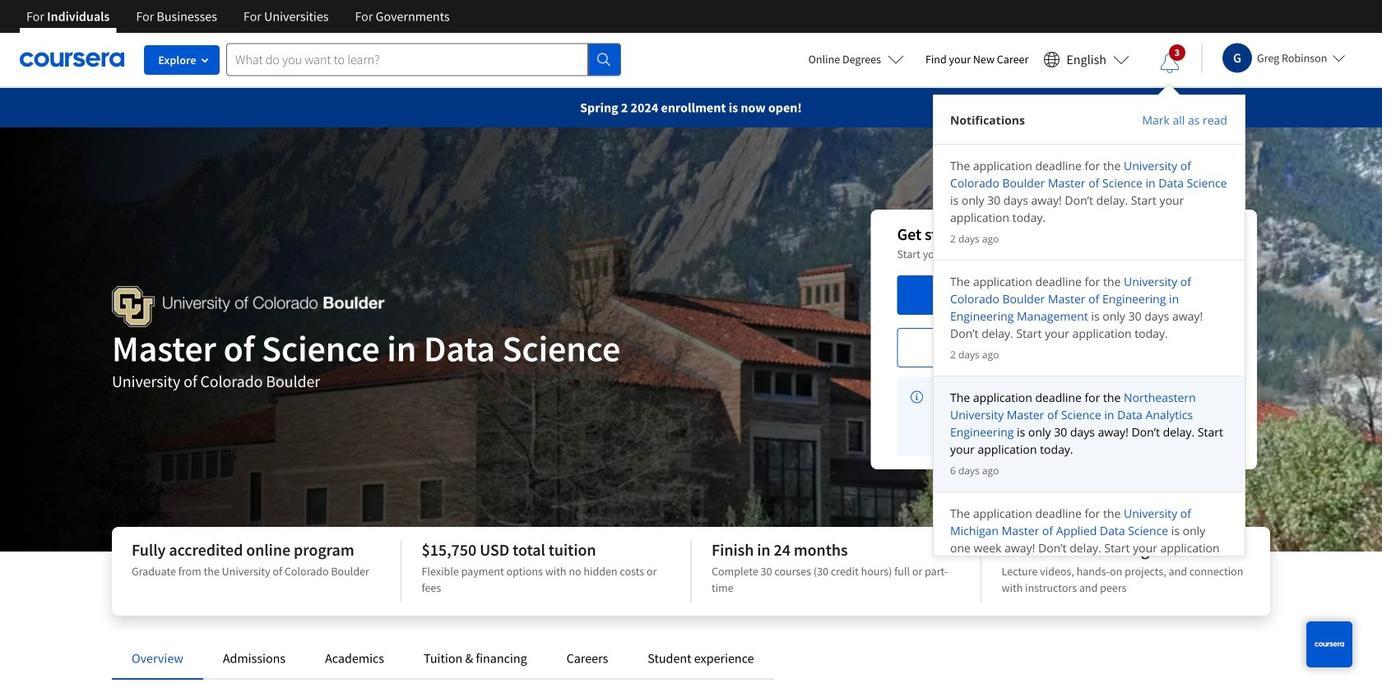 Task type: locate. For each thing, give the bounding box(es) containing it.
None search field
[[226, 43, 621, 76]]

What do you want to learn? text field
[[226, 43, 588, 76]]

university of colorado boulder logo image
[[112, 286, 385, 327]]

coursera image
[[20, 46, 124, 73]]



Task type: vqa. For each thing, say whether or not it's contained in the screenshot.
university of colorado boulder logo
yes



Task type: describe. For each thing, give the bounding box(es) containing it.
banner navigation
[[13, 0, 463, 33]]



